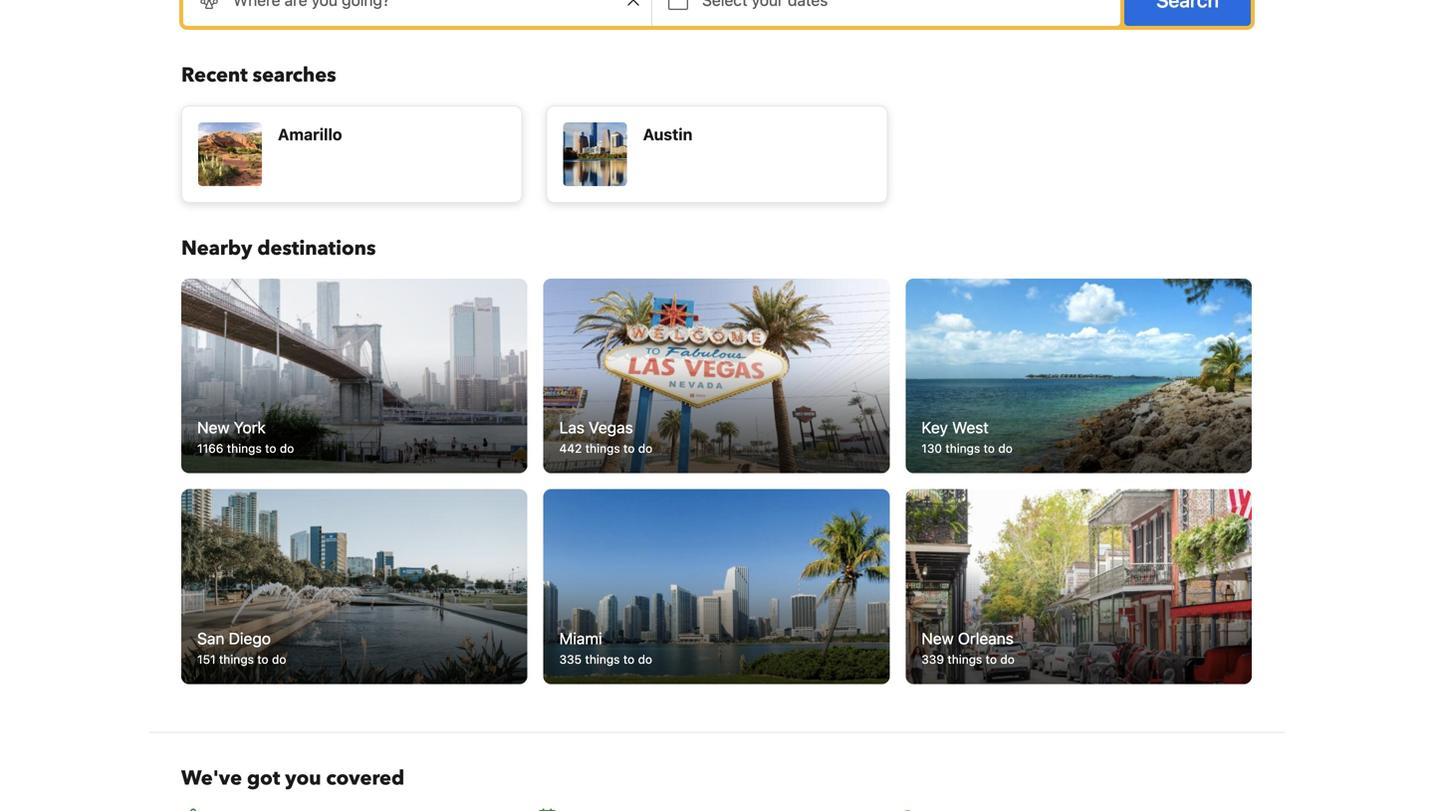Task type: locate. For each thing, give the bounding box(es) containing it.
do for las vegas
[[638, 442, 653, 456]]

things inside key west 130 things to do
[[946, 442, 981, 456]]

key west 130 things to do
[[922, 419, 1013, 456]]

do right 335
[[638, 653, 653, 667]]

things down vegas at the left of page
[[585, 442, 620, 456]]

to inside new orleans 339 things to do
[[986, 653, 997, 667]]

things for san diego
[[219, 653, 254, 667]]

do right 442
[[638, 442, 653, 456]]

destinations
[[257, 235, 376, 263]]

things down 'orleans'
[[948, 653, 983, 667]]

miami image
[[544, 490, 890, 685]]

to inside key west 130 things to do
[[984, 442, 995, 456]]

san diego image
[[181, 490, 528, 685]]

0 vertical spatial new
[[197, 419, 230, 437]]

to inside san diego 151 things to do
[[257, 653, 269, 667]]

york
[[234, 419, 266, 437]]

1 vertical spatial new
[[922, 629, 954, 648]]

things down york
[[227, 442, 262, 456]]

new
[[197, 419, 230, 437], [922, 629, 954, 648]]

to for las vegas
[[624, 442, 635, 456]]

san diego 151 things to do
[[197, 629, 286, 667]]

recent
[[181, 62, 248, 89]]

new up "339"
[[922, 629, 954, 648]]

recent searches
[[181, 62, 336, 89]]

to right 335
[[623, 653, 635, 667]]

do right "130"
[[999, 442, 1013, 456]]

things inside san diego 151 things to do
[[219, 653, 254, 667]]

amarillo link
[[181, 106, 523, 203]]

new up 1166
[[197, 419, 230, 437]]

new for new york
[[197, 419, 230, 437]]

to down york
[[265, 442, 276, 456]]

things inside miami 335 things to do
[[585, 653, 620, 667]]

vegas
[[589, 419, 633, 437]]

things for las vegas
[[585, 442, 620, 456]]

do inside san diego 151 things to do
[[272, 653, 286, 667]]

new york image
[[181, 279, 528, 474]]

things for new york
[[227, 442, 262, 456]]

things
[[227, 442, 262, 456], [585, 442, 620, 456], [946, 442, 981, 456], [219, 653, 254, 667], [585, 653, 620, 667], [948, 653, 983, 667]]

san
[[197, 629, 225, 648]]

things down miami
[[585, 653, 620, 667]]

do
[[280, 442, 294, 456], [638, 442, 653, 456], [999, 442, 1013, 456], [272, 653, 286, 667], [638, 653, 653, 667], [1001, 653, 1015, 667]]

to down diego
[[257, 653, 269, 667]]

0 horizontal spatial new
[[197, 419, 230, 437]]

to down 'orleans'
[[986, 653, 997, 667]]

do down 'orleans'
[[1001, 653, 1015, 667]]

do right 151
[[272, 653, 286, 667]]

do inside new orleans 339 things to do
[[1001, 653, 1015, 667]]

do for san diego
[[272, 653, 286, 667]]

we've
[[181, 765, 242, 793]]

to down vegas at the left of page
[[624, 442, 635, 456]]

to for new york
[[265, 442, 276, 456]]

to down the "west"
[[984, 442, 995, 456]]

do right 1166
[[280, 442, 294, 456]]

do inside key west 130 things to do
[[999, 442, 1013, 456]]

things inside new york 1166 things to do
[[227, 442, 262, 456]]

new inside new orleans 339 things to do
[[922, 629, 954, 648]]

new orleans image
[[906, 490, 1252, 685]]

to inside las vegas 442 things to do
[[624, 442, 635, 456]]

Where are you going? search field
[[183, 0, 652, 26]]

covered
[[326, 765, 405, 793]]

things inside las vegas 442 things to do
[[585, 442, 620, 456]]

do inside las vegas 442 things to do
[[638, 442, 653, 456]]

searches
[[253, 62, 336, 89]]

diego
[[229, 629, 271, 648]]

do inside new york 1166 things to do
[[280, 442, 294, 456]]

miami 335 things to do
[[560, 629, 653, 667]]

1 horizontal spatial new
[[922, 629, 954, 648]]

things down diego
[[219, 653, 254, 667]]

things down the "west"
[[946, 442, 981, 456]]

things inside new orleans 339 things to do
[[948, 653, 983, 667]]

to inside new york 1166 things to do
[[265, 442, 276, 456]]

new inside new york 1166 things to do
[[197, 419, 230, 437]]

1166
[[197, 442, 224, 456]]

to for key west
[[984, 442, 995, 456]]

to
[[265, 442, 276, 456], [624, 442, 635, 456], [984, 442, 995, 456], [257, 653, 269, 667], [623, 653, 635, 667], [986, 653, 997, 667]]

las vegas image
[[544, 279, 890, 474]]



Task type: vqa. For each thing, say whether or not it's contained in the screenshot.
'to'
yes



Task type: describe. For each thing, give the bounding box(es) containing it.
nearby destinations
[[181, 235, 376, 263]]

new york 1166 things to do
[[197, 419, 294, 456]]

key west image
[[906, 279, 1252, 474]]

las vegas 442 things to do
[[560, 419, 653, 456]]

you
[[285, 765, 321, 793]]

new orleans 339 things to do
[[922, 629, 1015, 667]]

key
[[922, 419, 948, 437]]

do inside miami 335 things to do
[[638, 653, 653, 667]]

339
[[922, 653, 944, 667]]

things for new orleans
[[948, 653, 983, 667]]

things for key west
[[946, 442, 981, 456]]

got
[[247, 765, 280, 793]]

orleans
[[958, 629, 1014, 648]]

nearby
[[181, 235, 252, 263]]

west
[[952, 419, 989, 437]]

to inside miami 335 things to do
[[623, 653, 635, 667]]

austin link
[[547, 106, 888, 203]]

new for new orleans
[[922, 629, 954, 648]]

151
[[197, 653, 216, 667]]

austin
[[643, 125, 693, 144]]

las
[[560, 419, 585, 437]]

335
[[560, 653, 582, 667]]

do for key west
[[999, 442, 1013, 456]]

do for new york
[[280, 442, 294, 456]]

amarillo
[[278, 125, 342, 144]]

we've got you covered
[[181, 765, 405, 793]]

to for new orleans
[[986, 653, 997, 667]]

130
[[922, 442, 942, 456]]

to for san diego
[[257, 653, 269, 667]]

miami
[[560, 629, 602, 648]]

442
[[560, 442, 582, 456]]

do for new orleans
[[1001, 653, 1015, 667]]



